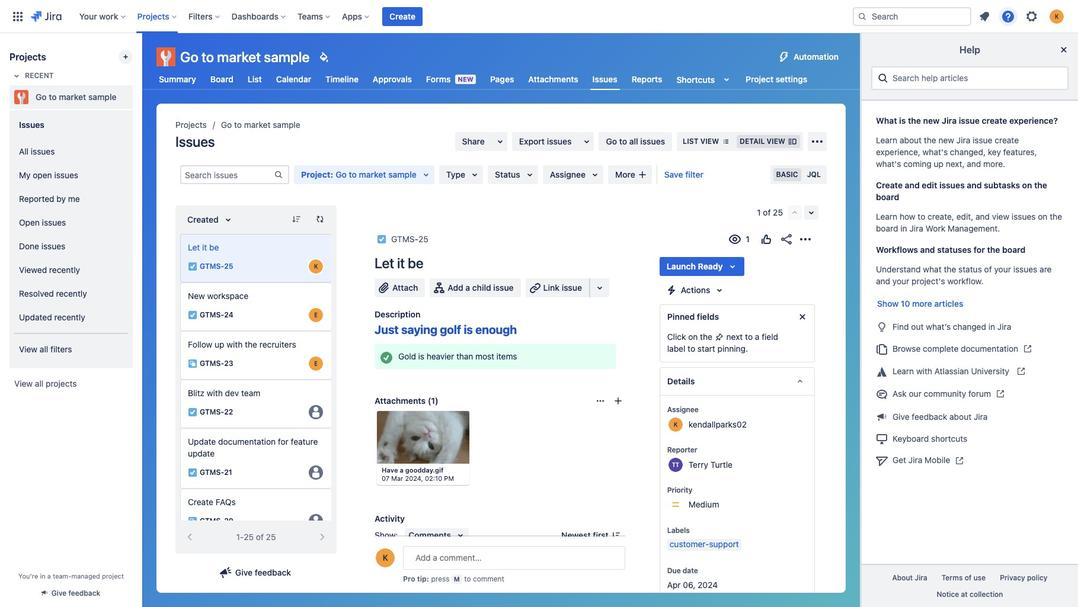 Task type: vqa. For each thing, say whether or not it's contained in the screenshot.
the Getting within Getting started in Confluence Terry Turtle ・ October 23, 2023
no



Task type: describe. For each thing, give the bounding box(es) containing it.
attachments for attachments (1)
[[375, 396, 426, 406]]

issues inside the open issues link
[[42, 217, 66, 227]]

about
[[893, 574, 913, 583]]

just
[[375, 323, 399, 337]]

of right 1-
[[256, 532, 264, 543]]

about jira button
[[886, 571, 935, 587]]

comment
[[473, 575, 505, 584]]

view for detail view
[[767, 137, 786, 146]]

jira inside get jira mobile link
[[909, 456, 923, 466]]

workflows and statuses for the board
[[876, 245, 1026, 255]]

learn about the new jira issue create experience, what's changed, key features, what's coming up next, and more.
[[876, 135, 1038, 169]]

at
[[962, 590, 968, 599]]

the inside learn about the new jira issue create experience, what's changed, key features, what's coming up next, and more.
[[924, 135, 937, 145]]

1 horizontal spatial give feedback button
[[214, 564, 298, 583]]

1-25 of 25
[[236, 532, 276, 543]]

group containing issues
[[14, 109, 128, 369]]

forum
[[969, 389, 991, 399]]

export issues button
[[512, 132, 594, 151]]

and inside learn how to create, edit, and view issues on the board in jira work management.
[[976, 212, 990, 222]]

viewed recently link
[[14, 259, 128, 282]]

your
[[79, 11, 97, 21]]

the right the what
[[908, 116, 922, 126]]

work
[[99, 11, 118, 21]]

ask our community forum link
[[872, 383, 1069, 406]]

1 horizontal spatial let it be
[[375, 255, 424, 272]]

reports link
[[630, 69, 665, 90]]

with for learn with atlassian university
[[917, 366, 933, 376]]

pages link
[[488, 69, 517, 90]]

is for the
[[900, 116, 906, 126]]

automation
[[794, 52, 839, 62]]

order by image
[[221, 213, 235, 227]]

2 horizontal spatial issues
[[593, 74, 618, 84]]

create for what is the new jira issue create experience?
[[982, 116, 1008, 126]]

sample left type
[[389, 170, 417, 180]]

to up more
[[620, 136, 627, 146]]

0 vertical spatial feedback
[[912, 412, 948, 422]]

the up start
[[700, 332, 713, 342]]

to down recent
[[49, 92, 57, 102]]

sample down calendar link
[[273, 120, 300, 130]]

collapse recent projects image
[[9, 69, 24, 83]]

key
[[988, 147, 1002, 157]]

statuses
[[938, 245, 972, 255]]

list for list view
[[683, 137, 699, 146]]

in inside learn how to create, edit, and view issues on the board in jira work management.
[[901, 224, 908, 234]]

reports
[[632, 74, 663, 84]]

save filter button
[[657, 165, 711, 184]]

new for about
[[939, 135, 955, 145]]

labels customer-support
[[668, 527, 739, 550]]

resolved
[[19, 289, 54, 299]]

next
[[727, 332, 743, 342]]

reported by me link
[[14, 187, 128, 211]]

group for issues
[[14, 136, 128, 333]]

show:
[[375, 531, 398, 541]]

board inside create and edit issues and subtasks on the board
[[876, 192, 900, 202]]

keyboard shortcuts link
[[872, 428, 1069, 450]]

task image for let it be
[[188, 262, 197, 272]]

the inside understand what the status of your issues are and your project's workflow.
[[944, 264, 957, 275]]

help image
[[1002, 9, 1016, 23]]

add attachment image
[[614, 397, 623, 406]]

what's
[[926, 322, 951, 332]]

assignee inside dropdown button
[[550, 170, 586, 180]]

the inside learn how to create, edit, and view issues on the board in jira work management.
[[1050, 212, 1063, 222]]

issues inside go to all issues link
[[641, 136, 665, 146]]

field
[[762, 332, 779, 342]]

status
[[959, 264, 983, 275]]

understand what the status of your issues are and your project's workflow.
[[876, 264, 1052, 286]]

1 horizontal spatial assignee
[[668, 406, 699, 414]]

more
[[616, 170, 636, 180]]

be inside issues list box
[[209, 243, 219, 253]]

set project background image
[[317, 50, 331, 64]]

issue up changed,
[[959, 116, 980, 126]]

dashboards button
[[228, 7, 291, 26]]

to right projects link on the left
[[234, 120, 242, 130]]

0 horizontal spatial in
[[40, 573, 45, 581]]

1 of 25
[[757, 208, 783, 218]]

approvals
[[373, 74, 412, 84]]

task element containing let it be
[[180, 234, 332, 283]]

what is the new jira issue create experience?
[[876, 116, 1058, 126]]

2 vertical spatial go to market sample
[[221, 120, 300, 130]]

download image
[[430, 417, 444, 431]]

projects for projects popup button
[[137, 11, 169, 21]]

labels
[[668, 527, 690, 535]]

create for learn about the new jira issue create experience, what's changed, key features, what's coming up next, and more.
[[995, 135, 1019, 145]]

sub task image for create faqs
[[188, 517, 197, 527]]

browse complete documentation
[[893, 344, 1019, 354]]

1 vertical spatial be
[[408, 255, 424, 272]]

are
[[1040, 264, 1052, 275]]

about jira
[[893, 574, 928, 583]]

gold
[[398, 352, 416, 362]]

done issues
[[19, 241, 65, 251]]

to right :
[[349, 170, 357, 180]]

recent
[[25, 71, 54, 80]]

blitz with dev team
[[188, 388, 261, 398]]

and left edit
[[905, 180, 920, 190]]

up inside learn about the new jira issue create experience, what's changed, key features, what's coming up next, and more.
[[934, 159, 944, 169]]

m
[[454, 576, 460, 583]]

Search issues text field
[[181, 167, 274, 183]]

of right 1
[[763, 208, 771, 218]]

issues for projects link on the left
[[176, 133, 215, 150]]

first
[[593, 531, 609, 541]]

add a child issue button
[[430, 279, 521, 298]]

team
[[241, 388, 261, 398]]

created button
[[180, 211, 240, 229]]

gtms- for create faqs
[[200, 517, 224, 526]]

recently for resolved recently
[[56, 289, 87, 299]]

how
[[900, 212, 916, 222]]

1 vertical spatial let
[[375, 255, 394, 272]]

documentation inside update documentation for feature update
[[218, 437, 276, 447]]

dev
[[225, 388, 239, 398]]

1 horizontal spatial your
[[995, 264, 1012, 275]]

0 vertical spatial all
[[630, 136, 638, 146]]

1 vertical spatial give feedback button
[[35, 584, 107, 604]]

mobile
[[925, 456, 951, 466]]

for inside update documentation for feature update
[[278, 437, 289, 447]]

customer-
[[670, 540, 709, 550]]

jql
[[807, 170, 821, 179]]

notifications image
[[978, 9, 992, 23]]

jira inside give feedback about jira link
[[974, 412, 988, 422]]

1 horizontal spatial for
[[974, 245, 986, 255]]

description
[[375, 310, 421, 320]]

browse
[[893, 344, 921, 354]]

copy link to issue image
[[426, 234, 436, 244]]

the inside sub-task element
[[245, 340, 257, 350]]

issue inside link issue button
[[562, 283, 582, 293]]

issues for left the "go to market sample" link
[[19, 119, 44, 130]]

1 vertical spatial projects
[[9, 52, 46, 62]]

to up board
[[202, 49, 214, 65]]

resolved recently link
[[14, 282, 128, 306]]

privacy
[[1001, 574, 1026, 583]]

0 horizontal spatial on
[[689, 332, 698, 342]]

create for create and edit issues and subtasks on the board
[[876, 180, 903, 190]]

to down 'click on the'
[[688, 344, 696, 354]]

1 vertical spatial it
[[397, 255, 405, 272]]

create for create
[[390, 11, 416, 21]]

task image
[[188, 311, 197, 320]]

create and edit issues and subtasks on the board
[[876, 180, 1048, 202]]

and inside understand what the status of your issues are and your project's workflow.
[[876, 276, 891, 286]]

of inside understand what the status of your issues are and your project's workflow.
[[985, 264, 992, 275]]

the down the management.
[[988, 245, 1001, 255]]

Add a comment… field
[[403, 547, 625, 570]]

go right :
[[336, 170, 347, 180]]

recently for updated recently
[[54, 312, 85, 322]]

attach
[[393, 283, 418, 293]]

gtms-23
[[200, 360, 233, 368]]

gtms-25 inside issues list box
[[200, 262, 233, 271]]

list for list
[[248, 74, 262, 84]]

1 vertical spatial what's
[[876, 159, 902, 169]]

view all filters link
[[14, 338, 128, 362]]

list link
[[245, 69, 264, 90]]

issues inside my open issues link
[[54, 170, 78, 180]]

list view
[[683, 137, 719, 146]]

gtms- for follow up with the recruiters
[[200, 360, 224, 368]]

with for blitz with dev team
[[207, 388, 223, 398]]

market up all issues link
[[59, 92, 86, 102]]

let inside issues list box
[[188, 243, 200, 253]]

experience?
[[1010, 116, 1058, 126]]

and inside learn about the new jira issue create experience, what's changed, key features, what's coming up next, and more.
[[967, 159, 982, 169]]

1 vertical spatial go to market sample
[[36, 92, 117, 102]]

it inside issues list box
[[202, 243, 207, 253]]

more information about this user image
[[669, 418, 683, 432]]

view for list view
[[701, 137, 719, 146]]

new for new
[[458, 75, 474, 83]]

settings
[[776, 74, 808, 84]]

2 vertical spatial board
[[1003, 245, 1026, 255]]

1 vertical spatial is
[[464, 323, 473, 337]]

learn for learn about the new jira issue create experience, what's changed, key features, what's coming up next, and more.
[[876, 135, 898, 145]]

attachments for attachments
[[529, 74, 579, 84]]

project for project settings
[[746, 74, 774, 84]]

projects for projects link on the left
[[176, 120, 207, 130]]

and up what on the top
[[921, 245, 936, 255]]

sub-task element containing create faqs
[[180, 489, 332, 538]]

due
[[668, 567, 681, 576]]

board inside learn how to create, edit, and view issues on the board in jira work management.
[[876, 224, 899, 234]]

forms
[[426, 74, 451, 84]]

status button
[[488, 165, 538, 184]]

feature
[[291, 437, 318, 447]]

to inside learn how to create, edit, and view issues on the board in jira work management.
[[918, 212, 926, 222]]

feedback for right give feedback button
[[255, 568, 291, 578]]

issues inside done issues "link"
[[41, 241, 65, 251]]

projects
[[46, 379, 77, 389]]

view inside learn how to create, edit, and view issues on the board in jira work management.
[[993, 212, 1010, 222]]

1 vertical spatial in
[[989, 322, 996, 332]]

recruiters
[[260, 340, 296, 350]]

understand
[[876, 264, 921, 275]]

market up list link
[[217, 49, 261, 65]]

go right projects link on the left
[[221, 120, 232, 130]]

task image left gtms-25 link
[[377, 235, 387, 244]]

delete image
[[450, 417, 464, 431]]

to right the m at the left bottom of page
[[464, 575, 471, 584]]

search image
[[858, 12, 868, 21]]

Search field
[[853, 7, 972, 26]]

update
[[188, 449, 215, 459]]

more.
[[984, 159, 1006, 169]]

go up "summary"
[[180, 49, 199, 65]]

20
[[224, 517, 234, 526]]

board link
[[208, 69, 236, 90]]

basic
[[777, 170, 799, 179]]

issues list box
[[180, 234, 332, 608]]

sample up 'calendar'
[[264, 49, 310, 65]]

settings image
[[1025, 9, 1039, 23]]

view for view all projects
[[14, 379, 33, 389]]

create for create faqs
[[188, 498, 213, 508]]

show
[[878, 299, 899, 309]]

1 horizontal spatial gtms-25
[[391, 234, 429, 244]]

all for projects
[[35, 379, 43, 389]]

sample left add to starred image
[[88, 92, 117, 102]]

a for you're in a team-managed project
[[47, 573, 51, 581]]

hide message image
[[796, 310, 810, 324]]

market down list link
[[244, 120, 271, 130]]

issues inside understand what the status of your issues are and your project's workflow.
[[1014, 264, 1038, 275]]

jira up learn about the new jira issue create experience, what's changed, key features, what's coming up next, and more.
[[942, 116, 957, 126]]

terms of use
[[942, 574, 986, 583]]

due date pin to top. only you can see pinned fields. image
[[701, 567, 710, 576]]

of left use
[[965, 574, 972, 583]]

jira inside learn how to create, edit, and view issues on the board in jira work management.
[[910, 224, 924, 234]]

Search help articles field
[[889, 68, 1063, 89]]

23
[[224, 360, 233, 368]]

1 horizontal spatial give feedback
[[235, 568, 291, 578]]

group for 1 of 25
[[788, 206, 819, 220]]

pro tip: press m to comment
[[403, 575, 505, 584]]

your work
[[79, 11, 118, 21]]

jira inside learn about the new jira issue create experience, what's changed, key features, what's coming up next, and more.
[[957, 135, 971, 145]]



Task type: locate. For each thing, give the bounding box(es) containing it.
0 vertical spatial give feedback button
[[214, 564, 298, 583]]

issues down reported by me
[[42, 217, 66, 227]]

my open issues link
[[14, 164, 128, 187]]

vote options: no one has voted for this issue yet. image
[[760, 232, 774, 247]]

group containing all issues
[[14, 136, 128, 333]]

1 horizontal spatial what's
[[923, 147, 948, 157]]

gtms-22
[[200, 408, 233, 417]]

board down experience, at the top right of page
[[876, 192, 900, 202]]

newest first
[[562, 531, 609, 541]]

in
[[901, 224, 908, 234], [989, 322, 996, 332], [40, 573, 45, 581]]

1 vertical spatial sub task image
[[188, 517, 197, 527]]

tab list containing issues
[[149, 69, 817, 90]]

gtms- for let it be
[[200, 262, 224, 271]]

heavier
[[427, 352, 454, 362]]

primary element
[[7, 0, 844, 33]]

to
[[202, 49, 214, 65], [49, 92, 57, 102], [234, 120, 242, 130], [620, 136, 627, 146], [349, 170, 357, 180], [918, 212, 926, 222], [745, 332, 753, 342], [688, 344, 696, 354], [464, 575, 471, 584]]

shortcuts button
[[675, 69, 737, 90]]

gtms-20
[[200, 517, 234, 526]]

feedback
[[912, 412, 948, 422], [255, 568, 291, 578], [69, 589, 100, 598]]

all left filters
[[40, 344, 48, 354]]

issues inside learn how to create, edit, and view issues on the board in jira work management.
[[1012, 212, 1036, 222]]

on inside create and edit issues and subtasks on the board
[[1023, 180, 1033, 190]]

create inside sub-task element
[[188, 498, 213, 508]]

1 vertical spatial sub-task element
[[180, 489, 332, 538]]

gtms- down create faqs
[[200, 517, 224, 526]]

issue inside learn about the new jira issue create experience, what's changed, key features, what's coming up next, and more.
[[973, 135, 993, 145]]

0 vertical spatial view
[[19, 344, 37, 354]]

learn with atlassian university
[[893, 366, 1012, 376]]

is right golf
[[464, 323, 473, 337]]

pinned fields
[[668, 312, 719, 322]]

project : go to market sample
[[301, 170, 417, 180]]

calendar link
[[274, 69, 314, 90]]

0 vertical spatial is
[[900, 116, 906, 126]]

import and bulk change issues image
[[811, 135, 825, 149]]

new up changed,
[[939, 135, 955, 145]]

go to all issues link
[[599, 132, 672, 151]]

all for filters
[[40, 344, 48, 354]]

0 vertical spatial let it be
[[188, 243, 219, 253]]

find
[[893, 322, 909, 332]]

0 horizontal spatial create
[[188, 498, 213, 508]]

2 task element from the top
[[180, 283, 332, 331]]

gtms- inside gtms-25 link
[[391, 234, 419, 244]]

1 horizontal spatial issues
[[176, 133, 215, 150]]

2 horizontal spatial on
[[1038, 212, 1048, 222]]

10
[[901, 299, 910, 309]]

a
[[466, 283, 470, 293], [755, 332, 760, 342], [47, 573, 51, 581]]

your right status
[[995, 264, 1012, 275]]

sub-task element containing follow up with the recruiters
[[180, 331, 332, 380]]

ask our community forum
[[893, 389, 991, 399]]

create project image
[[121, 52, 130, 62]]

is for heavier
[[418, 352, 425, 362]]

go down recent
[[36, 92, 47, 102]]

a left field
[[755, 332, 760, 342]]

2 vertical spatial on
[[689, 332, 698, 342]]

all inside group
[[40, 344, 48, 354]]

2 vertical spatial projects
[[176, 120, 207, 130]]

go to market sample down recent
[[36, 92, 117, 102]]

view inside the view all filters link
[[19, 344, 37, 354]]

0 vertical spatial learn
[[876, 135, 898, 145]]

1 vertical spatial all
[[40, 344, 48, 354]]

jira inside find out what's changed in jira link
[[998, 322, 1012, 332]]

0 vertical spatial project
[[746, 74, 774, 84]]

go to market sample link
[[9, 85, 128, 109], [221, 118, 300, 132]]

0 vertical spatial attachments
[[529, 74, 579, 84]]

1 horizontal spatial go to market sample link
[[221, 118, 300, 132]]

close image
[[1057, 43, 1072, 57]]

view all projects link
[[9, 374, 133, 395]]

enough
[[476, 323, 517, 337]]

let up attach button
[[375, 255, 394, 272]]

and left subtasks
[[967, 180, 982, 190]]

task image for blitz with dev team
[[188, 408, 197, 417]]

projects up recent
[[9, 52, 46, 62]]

work
[[926, 224, 946, 234]]

all up more dropdown button
[[630, 136, 638, 146]]

1 vertical spatial about
[[950, 412, 972, 422]]

what
[[924, 264, 942, 275]]

jira right get
[[909, 456, 923, 466]]

of right status
[[985, 264, 992, 275]]

and down changed,
[[967, 159, 982, 169]]

0 vertical spatial go to market sample
[[180, 49, 310, 65]]

show 10 more articles
[[878, 299, 964, 309]]

let it be inside issues list box
[[188, 243, 219, 253]]

community
[[924, 389, 967, 399]]

more
[[913, 299, 933, 309]]

recently inside 'link'
[[49, 265, 80, 275]]

issues left reports
[[593, 74, 618, 84]]

be down created popup button
[[209, 243, 219, 253]]

attachments link
[[526, 69, 581, 90]]

0 vertical spatial projects
[[137, 11, 169, 21]]

gtms- for update documentation for feature update
[[200, 469, 224, 478]]

is right gold
[[418, 352, 425, 362]]

go to market sample link down recent
[[9, 85, 128, 109]]

updated
[[19, 312, 52, 322]]

created
[[187, 215, 219, 225]]

0 horizontal spatial is
[[418, 352, 425, 362]]

view up filter
[[701, 137, 719, 146]]

2 sub-task element from the top
[[180, 489, 332, 538]]

0 vertical spatial assignee
[[550, 170, 586, 180]]

create inside learn about the new jira issue create experience, what's changed, key features, what's coming up next, and more.
[[995, 135, 1019, 145]]

it up attach button
[[397, 255, 405, 272]]

0 horizontal spatial it
[[202, 243, 207, 253]]

new up task image
[[188, 291, 205, 301]]

jira image
[[31, 9, 62, 23], [31, 9, 62, 23]]

launch ready button
[[660, 257, 745, 276]]

0 horizontal spatial let
[[188, 243, 200, 253]]

terms of use link
[[935, 571, 993, 587]]

my
[[19, 170, 31, 180]]

2 horizontal spatial give
[[893, 412, 910, 422]]

2 vertical spatial with
[[207, 388, 223, 398]]

0 horizontal spatial issues
[[19, 119, 44, 130]]

actions image
[[799, 232, 813, 247]]

summary
[[159, 74, 196, 84]]

what's
[[923, 147, 948, 157], [876, 159, 902, 169]]

with left "dev" at left
[[207, 388, 223, 398]]

1 horizontal spatial view
[[767, 137, 786, 146]]

1 vertical spatial new
[[188, 291, 205, 301]]

0 vertical spatial go to market sample link
[[9, 85, 128, 109]]

0 vertical spatial recently
[[49, 265, 80, 275]]

task image up new workspace
[[188, 262, 197, 272]]

sort descending image
[[292, 215, 301, 224]]

feedback down 1-25 of 25
[[255, 568, 291, 578]]

view right the detail
[[767, 137, 786, 146]]

learn for learn with atlassian university
[[893, 366, 915, 376]]

new inside issues list box
[[188, 291, 205, 301]]

more information about this user image
[[669, 458, 683, 473]]

1 vertical spatial board
[[876, 224, 899, 234]]

a inside the next to a field label to start pinning.
[[755, 332, 760, 342]]

jira down forum
[[974, 412, 988, 422]]

1 vertical spatial with
[[917, 366, 933, 376]]

0 vertical spatial it
[[202, 243, 207, 253]]

project for project : go to market sample
[[301, 170, 331, 180]]

1-
[[236, 532, 244, 543]]

sub task image left gtms-20
[[188, 517, 197, 527]]

banner containing your work
[[0, 0, 1079, 33]]

issues inside group
[[19, 119, 44, 130]]

details element
[[660, 368, 815, 396]]

task image
[[377, 235, 387, 244], [188, 262, 197, 272], [188, 408, 197, 417], [188, 468, 197, 478]]

all
[[630, 136, 638, 146], [40, 344, 48, 354], [35, 379, 43, 389]]

2 vertical spatial feedback
[[69, 589, 100, 598]]

1 vertical spatial create
[[876, 180, 903, 190]]

about inside learn about the new jira issue create experience, what's changed, key features, what's coming up next, and more.
[[900, 135, 922, 145]]

gtms- for new workspace
[[200, 311, 224, 320]]

type button
[[439, 165, 483, 184]]

type
[[446, 170, 466, 180]]

0 vertical spatial gtms-25
[[391, 234, 429, 244]]

0 vertical spatial create
[[390, 11, 416, 21]]

let
[[188, 243, 200, 253], [375, 255, 394, 272]]

and down understand
[[876, 276, 891, 286]]

view left projects
[[14, 379, 33, 389]]

assignee
[[550, 170, 586, 180], [668, 406, 699, 414]]

1 task element from the top
[[180, 234, 332, 283]]

create inside button
[[390, 11, 416, 21]]

open
[[19, 217, 40, 227]]

issue up key at top right
[[973, 135, 993, 145]]

learn inside learn about the new jira issue create experience, what's changed, key features, what's coming up next, and more.
[[876, 135, 898, 145]]

attachments menu image
[[596, 397, 605, 406]]

:
[[331, 170, 333, 180]]

1 vertical spatial feedback
[[255, 568, 291, 578]]

reporter pin to top. only you can see pinned fields. image
[[700, 446, 710, 455]]

to right next
[[745, 332, 753, 342]]

issues down all issues link
[[54, 170, 78, 180]]

0 horizontal spatial assignee
[[550, 170, 586, 180]]

newest
[[562, 531, 591, 541]]

with inside sub-task element
[[227, 340, 243, 350]]

1 horizontal spatial a
[[466, 283, 470, 293]]

go to market sample link down list link
[[221, 118, 300, 132]]

1 horizontal spatial be
[[408, 255, 424, 272]]

create up gtms-20
[[188, 498, 213, 508]]

1 vertical spatial go to market sample link
[[221, 118, 300, 132]]

sub task image for follow up with the recruiters
[[188, 359, 197, 369]]

create down experience, at the top right of page
[[876, 180, 903, 190]]

open
[[33, 170, 52, 180]]

blitz
[[188, 388, 205, 398]]

1 vertical spatial assignee
[[668, 406, 699, 414]]

1 horizontal spatial documentation
[[961, 344, 1019, 354]]

1 sub-task element from the top
[[180, 331, 332, 380]]

0 horizontal spatial list
[[248, 74, 262, 84]]

3 task element from the top
[[180, 380, 332, 429]]

a for next to a field label to start pinning.
[[755, 332, 760, 342]]

task image down blitz
[[188, 408, 197, 417]]

addicon image
[[638, 170, 647, 180]]

1 vertical spatial for
[[278, 437, 289, 447]]

project settings
[[746, 74, 808, 84]]

learn
[[876, 135, 898, 145], [876, 212, 898, 222], [893, 366, 915, 376]]

automation image
[[777, 50, 792, 64]]

0 vertical spatial be
[[209, 243, 219, 253]]

task image down update
[[188, 468, 197, 478]]

1 vertical spatial learn
[[876, 212, 898, 222]]

learn down browse
[[893, 366, 915, 376]]

market right :
[[359, 170, 386, 180]]

notice at collection
[[937, 590, 1004, 599]]

the up are
[[1050, 212, 1063, 222]]

create button
[[382, 7, 423, 26]]

all left projects
[[35, 379, 43, 389]]

2 horizontal spatial feedback
[[912, 412, 948, 422]]

feedback for bottom give feedback button
[[69, 589, 100, 598]]

2 vertical spatial learn
[[893, 366, 915, 376]]

your down understand
[[893, 276, 910, 286]]

gtms- down follow
[[200, 360, 224, 368]]

2 horizontal spatial create
[[876, 180, 903, 190]]

give down 1-
[[235, 568, 253, 578]]

detail
[[740, 137, 765, 146]]

articles
[[935, 299, 964, 309]]

issues inside all issues link
[[31, 146, 55, 156]]

about up experience, at the top right of page
[[900, 135, 922, 145]]

attachments right pages
[[529, 74, 579, 84]]

recently
[[49, 265, 80, 275], [56, 289, 87, 299], [54, 312, 85, 322]]

jira up changed,
[[957, 135, 971, 145]]

attach button
[[375, 279, 425, 298]]

new for new workspace
[[188, 291, 205, 301]]

university
[[972, 366, 1010, 376]]

25 inside gtms-25 link
[[419, 234, 429, 244]]

1 vertical spatial project
[[301, 170, 331, 180]]

give for bottom give feedback button
[[51, 589, 67, 598]]

refresh image
[[315, 215, 325, 224]]

0 horizontal spatial view
[[701, 137, 719, 146]]

banner
[[0, 0, 1079, 33]]

25 inside the task element
[[224, 262, 233, 271]]

gtms- left copy link to issue image
[[391, 234, 419, 244]]

save filter
[[665, 170, 704, 180]]

gtms-24
[[200, 311, 233, 320]]

0 vertical spatial documentation
[[961, 344, 1019, 354]]

customer-support link
[[668, 540, 742, 551]]

1 horizontal spatial about
[[950, 412, 972, 422]]

link web pages and more image
[[593, 281, 607, 295]]

changed
[[953, 322, 987, 332]]

1 vertical spatial give feedback
[[51, 589, 100, 598]]

with inside learn with atlassian university link
[[917, 366, 933, 376]]

create right apps popup button
[[390, 11, 416, 21]]

keyboard shortcuts
[[893, 434, 968, 444]]

sub task image
[[188, 359, 197, 369], [188, 517, 197, 527]]

0 horizontal spatial feedback
[[69, 589, 100, 598]]

0 vertical spatial for
[[974, 245, 986, 255]]

jira right changed
[[998, 322, 1012, 332]]

give for right give feedback button
[[235, 568, 253, 578]]

on inside learn how to create, edit, and view issues on the board in jira work management.
[[1038, 212, 1048, 222]]

2 horizontal spatial a
[[755, 332, 760, 342]]

1 horizontal spatial in
[[901, 224, 908, 234]]

sidebar navigation image
[[129, 47, 155, 71]]

with up our
[[917, 366, 933, 376]]

up right follow
[[215, 340, 224, 350]]

launch
[[667, 262, 696, 272]]

0 horizontal spatial go to market sample link
[[9, 85, 128, 109]]

and
[[967, 159, 982, 169], [905, 180, 920, 190], [967, 180, 982, 190], [976, 212, 990, 222], [921, 245, 936, 255], [876, 276, 891, 286]]

2 vertical spatial in
[[40, 573, 45, 581]]

managed
[[71, 573, 100, 581]]

0 horizontal spatial your
[[893, 276, 910, 286]]

jira inside 'about jira' button
[[915, 574, 928, 583]]

new up learn about the new jira issue create experience, what's changed, key features, what's coming up next, and more.
[[924, 116, 940, 126]]

priority pin to top. only you can see pinned fields. image
[[695, 486, 705, 496]]

board down learn how to create, edit, and view issues on the board in jira work management.
[[1003, 245, 1026, 255]]

appswitcher icon image
[[11, 9, 25, 23]]

0 vertical spatial issues
[[593, 74, 618, 84]]

issue right link at the top right of the page
[[562, 283, 582, 293]]

0 horizontal spatial gtms-25
[[200, 262, 233, 271]]

task image for update documentation for feature update
[[188, 468, 197, 478]]

sub-task element
[[180, 331, 332, 380], [180, 489, 332, 538]]

for up status
[[974, 245, 986, 255]]

project settings link
[[744, 69, 810, 90]]

0 horizontal spatial give feedback button
[[35, 584, 107, 604]]

up left the next,
[[934, 159, 944, 169]]

1 horizontal spatial give
[[235, 568, 253, 578]]

group
[[14, 109, 128, 369], [14, 136, 128, 333], [788, 206, 819, 220]]

task element containing blitz with dev team
[[180, 380, 332, 429]]

projects right work
[[137, 11, 169, 21]]

1 sub task image from the top
[[188, 359, 197, 369]]

up inside sub-task element
[[215, 340, 224, 350]]

create,
[[928, 212, 955, 222]]

give feedback
[[235, 568, 291, 578], [51, 589, 100, 598]]

all issues link
[[14, 140, 128, 164]]

project inside project settings link
[[746, 74, 774, 84]]

the inside create and edit issues and subtasks on the board
[[1035, 180, 1048, 190]]

documentation down 22
[[218, 437, 276, 447]]

view for view all filters
[[19, 344, 37, 354]]

workflow.
[[948, 276, 984, 286]]

medium
[[689, 500, 720, 510]]

detail view
[[740, 137, 786, 146]]

1 horizontal spatial list
[[683, 137, 699, 146]]

0 horizontal spatial what's
[[876, 159, 902, 169]]

1 horizontal spatial up
[[934, 159, 944, 169]]

2 sub task image from the top
[[188, 517, 197, 527]]

issues inside create and edit issues and subtasks on the board
[[940, 180, 965, 190]]

click
[[668, 332, 686, 342]]

add to starred image
[[129, 90, 144, 104]]

give feedback about jira
[[893, 412, 988, 422]]

new inside learn about the new jira issue create experience, what's changed, key features, what's coming up next, and more.
[[939, 135, 955, 145]]

jira right about
[[915, 574, 928, 583]]

1 horizontal spatial feedback
[[255, 568, 291, 578]]

open issues link
[[14, 211, 128, 235]]

view inside view all projects link
[[14, 379, 33, 389]]

pinned
[[668, 312, 695, 322]]

me
[[68, 194, 80, 204]]

2 vertical spatial issues
[[176, 133, 215, 150]]

2 vertical spatial recently
[[54, 312, 85, 322]]

2 horizontal spatial view
[[993, 212, 1010, 222]]

0 horizontal spatial documentation
[[218, 437, 276, 447]]

activity
[[375, 514, 405, 524]]

let down created
[[188, 243, 200, 253]]

issue right child
[[494, 283, 514, 293]]

1 horizontal spatial new
[[458, 75, 474, 83]]

assignee down export issues dropdown button at the top of the page
[[550, 170, 586, 180]]

project's
[[912, 276, 946, 286]]

0 vertical spatial give feedback
[[235, 568, 291, 578]]

project
[[102, 573, 124, 581]]

1 vertical spatial attachments
[[375, 396, 426, 406]]

keyboard
[[893, 434, 929, 444]]

a left the team-
[[47, 573, 51, 581]]

the up coming
[[924, 135, 937, 145]]

to right 'how'
[[918, 212, 926, 222]]

add
[[448, 283, 464, 293]]

panel success image
[[380, 351, 394, 365]]

link
[[544, 283, 560, 293]]

a inside button
[[466, 283, 470, 293]]

new for is
[[924, 116, 940, 126]]

attachments left (1)
[[375, 396, 426, 406]]

in right you're
[[40, 573, 45, 581]]

learn for learn how to create, edit, and view issues on the board in jira work management.
[[876, 212, 898, 222]]

create inside create and edit issues and subtasks on the board
[[876, 180, 903, 190]]

what's up coming
[[923, 147, 948, 157]]

assignee up more information about this user icon
[[668, 406, 699, 414]]

new right forms on the top left of page
[[458, 75, 474, 83]]

0 vertical spatial create
[[982, 116, 1008, 126]]

tab list
[[149, 69, 817, 90]]

gtms- down blitz with dev team
[[200, 408, 224, 417]]

task element containing update documentation for feature update
[[180, 429, 332, 489]]

2 vertical spatial give
[[51, 589, 67, 598]]

task element
[[180, 234, 332, 283], [180, 283, 332, 331], [180, 380, 332, 429], [180, 429, 332, 489]]

task element containing new workspace
[[180, 283, 332, 331]]

recently for viewed recently
[[49, 265, 80, 275]]

1 vertical spatial up
[[215, 340, 224, 350]]

1 horizontal spatial is
[[464, 323, 473, 337]]

2 horizontal spatial in
[[989, 322, 996, 332]]

privacy policy link
[[993, 571, 1055, 587]]

issues left are
[[1014, 264, 1038, 275]]

about up 'keyboard shortcuts' link
[[950, 412, 972, 422]]

go
[[180, 49, 199, 65], [36, 92, 47, 102], [221, 120, 232, 130], [606, 136, 617, 146], [336, 170, 347, 180]]

go up more
[[606, 136, 617, 146]]

0 vertical spatial new
[[458, 75, 474, 83]]

4 task element from the top
[[180, 429, 332, 489]]

add a child issue
[[448, 283, 514, 293]]

gtms- right task image
[[200, 311, 224, 320]]

your work button
[[76, 7, 130, 26]]

gtms- up new workspace
[[200, 262, 224, 271]]

my open issues
[[19, 170, 78, 180]]

give feedback button down you're in a team-managed project
[[35, 584, 107, 604]]

learn left 'how'
[[876, 212, 898, 222]]

project up refresh image
[[301, 170, 331, 180]]

it down created
[[202, 243, 207, 253]]

0 vertical spatial what's
[[923, 147, 948, 157]]

view all filters
[[19, 344, 72, 354]]

projects inside popup button
[[137, 11, 169, 21]]

assignee pin to top. only you can see pinned fields. image
[[701, 406, 711, 415]]

learn inside learn how to create, edit, and view issues on the board in jira work management.
[[876, 212, 898, 222]]

1 horizontal spatial let
[[375, 255, 394, 272]]

issues inside export issues dropdown button
[[547, 136, 572, 146]]

priority
[[668, 486, 693, 495]]

1 vertical spatial on
[[1038, 212, 1048, 222]]

your profile and settings image
[[1050, 9, 1064, 23]]

what's down experience, at the top right of page
[[876, 159, 902, 169]]

issue inside add a child issue button
[[494, 283, 514, 293]]

in right changed
[[989, 322, 996, 332]]

apr 06, 2024
[[668, 581, 718, 591]]

gtms- for blitz with dev team
[[200, 408, 224, 417]]



